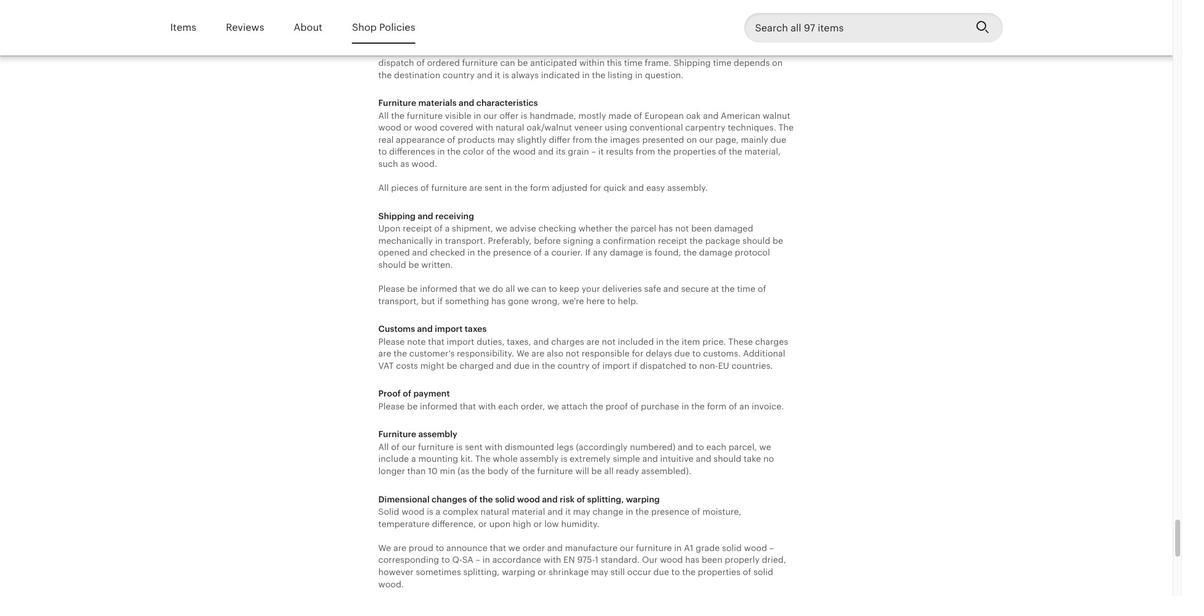 Task type: locate. For each thing, give the bounding box(es) containing it.
1 vertical spatial splitting,
[[464, 567, 500, 577]]

dispatched
[[640, 361, 687, 371]]

0 horizontal spatial warping
[[502, 567, 536, 577]]

be down "extremely"
[[592, 466, 602, 476]]

that inside customs and import taxes please note that import duties, taxes, and charges are not included in the item price. these charges are the customer's responsibility. we are also not responsible for delays due to customs. additional vat costs might be charged and due in the country of import if dispatched to non-eu countries.
[[428, 337, 445, 347]]

techniques.
[[728, 123, 777, 133]]

2 charges from the left
[[756, 337, 789, 347]]

veneer
[[575, 123, 603, 133]]

manufacture inside we are proud to announce that we order and manufacture our furniture in a1 grade solid wood  – corresponding to q-sa – in accordance with en 975-1 standard. our wood has been properly dried, however sometimes splitting, warping or shrinkage may still occur due to the properties of solid wood.
[[565, 543, 618, 553]]

please be informed that we do all we can to keep your deliveries safe and secure at the time of transport, but if something has gone wrong, we're here to help.
[[379, 284, 767, 306]]

we inside we are proud to announce that we order and manufacture our furniture in a1 grade solid wood  – corresponding to q-sa – in accordance with en 975-1 standard. our wood has been properly dried, however sometimes splitting, warping or shrinkage may still occur due to the properties of solid wood.
[[379, 543, 391, 553]]

furniture inside furniture assembly all of our furniture is sent with dismounted legs (accordingly numbered) and to each parcel, we include a mounting kit. the whole assembly is extremely simple and intuitive and should take no longer than 10 min (as the body of the furniture will be all ready assembled).
[[379, 430, 416, 439]]

furniture materials and characteristics
[[379, 98, 538, 108]]

0 horizontal spatial not
[[566, 349, 580, 359]]

0 vertical spatial may
[[498, 135, 515, 145]]

time up means
[[714, 34, 732, 44]]

1 vertical spatial presence
[[652, 507, 690, 517]]

0 vertical spatial –
[[592, 147, 596, 157]]

if down included
[[633, 361, 638, 371]]

or up the appearance
[[404, 123, 412, 133]]

1 vertical spatial all
[[379, 183, 389, 193]]

all left 'ready'
[[605, 466, 614, 476]]

it left results at the right of the page
[[598, 147, 604, 157]]

wood right our
[[660, 555, 683, 565]]

0 horizontal spatial –
[[476, 555, 481, 565]]

1 horizontal spatial on
[[772, 58, 783, 68]]

1 vertical spatial properties
[[698, 567, 741, 577]]

import down taxes
[[447, 337, 475, 347]]

is down characteristics
[[521, 111, 528, 120]]

furniture inside all the furniture visible in our offer is handmade, mostly made of european oak and american walnut wood or wood covered with natural oak/walnut veneer using conventional carpentry techniques. the real appearance of products may slightly differ from the images presented on our page, mainly due to differences in the color of the wood and its grain – it results from the properties of the material, such as wood.
[[407, 111, 443, 120]]

that inside we are proud to announce that we order and manufacture our furniture in a1 grade solid wood  – corresponding to q-sa – in accordance with en 975-1 standard. our wood has been properly dried, however sometimes splitting, warping or shrinkage may still occur due to the properties of solid wood.
[[490, 543, 506, 553]]

an inside lead time due to the fact that all furniture available in our offer is 100% handmade, the lead time (the time we need to manufacture and prepare an order for shipping) is 4 to 7 weeks. that means that the fastest dispatch of ordered furniture can be anticipated within this time frame. shipping time depends on the destination country and it is always indicated in the listing in question.
[[520, 46, 530, 56]]

dispatch
[[379, 58, 414, 68]]

0 vertical spatial it
[[495, 70, 500, 80]]

oak/walnut
[[527, 123, 572, 133]]

with
[[476, 123, 494, 133], [479, 402, 496, 411], [485, 442, 503, 452], [544, 555, 562, 565]]

receipt up 'found,'
[[658, 236, 688, 246]]

should
[[743, 236, 771, 246], [379, 260, 406, 270], [714, 454, 742, 464]]

0 horizontal spatial presence
[[493, 248, 532, 258]]

manufacture
[[412, 46, 465, 56], [565, 543, 618, 553]]

0 vertical spatial on
[[772, 58, 783, 68]]

2 please from the top
[[379, 337, 405, 347]]

1 vertical spatial shipping
[[379, 211, 416, 221]]

be inside customs and import taxes please note that import duties, taxes, and charges are not included in the item price. these charges are the customer's responsibility. we are also not responsible for delays due to customs. additional vat costs might be charged and due in the country of import if dispatched to non-eu countries.
[[447, 361, 457, 371]]

we inside we are proud to announce that we order and manufacture our furniture in a1 grade solid wood  – corresponding to q-sa – in accordance with en 975-1 standard. our wood has been properly dried, however sometimes splitting, warping or shrinkage may still occur due to the properties of solid wood.
[[509, 543, 521, 553]]

2 informed from the top
[[420, 402, 458, 411]]

1 vertical spatial can
[[532, 284, 547, 294]]

are up corresponding
[[394, 543, 407, 553]]

our up anticipated
[[559, 34, 573, 44]]

may left the "slightly"
[[498, 135, 515, 145]]

at
[[711, 284, 719, 294]]

are left the also
[[532, 349, 545, 359]]

price.
[[703, 337, 726, 347]]

and up note at the left of the page
[[417, 324, 433, 334]]

material
[[512, 507, 545, 517]]

wood down the "slightly"
[[513, 147, 536, 157]]

upon
[[379, 224, 401, 234]]

been
[[692, 224, 712, 234], [702, 555, 723, 565]]

0 horizontal spatial it
[[495, 70, 500, 80]]

2 horizontal spatial not
[[675, 224, 689, 234]]

furniture up receiving
[[431, 183, 467, 193]]

all left 'pieces' at the left of the page
[[379, 183, 389, 193]]

0 vertical spatial we
[[517, 349, 530, 359]]

wood. inside we are proud to announce that we order and manufacture our furniture in a1 grade solid wood  – corresponding to q-sa – in accordance with en 975-1 standard. our wood has been properly dried, however sometimes splitting, warping or shrinkage may still occur due to the properties of solid wood.
[[379, 579, 404, 589]]

wood. inside all the furniture visible in our offer is handmade, mostly made of european oak and american walnut wood or wood covered with natural oak/walnut veneer using conventional carpentry techniques. the real appearance of products may slightly differ from the images presented on our page, mainly due to differences in the color of the wood and its grain – it results from the properties of the material, such as wood.
[[412, 159, 437, 169]]

a1
[[684, 543, 694, 553]]

we
[[774, 34, 786, 44], [496, 224, 508, 234], [479, 284, 490, 294], [517, 284, 529, 294], [548, 402, 559, 411], [760, 442, 772, 452], [509, 543, 521, 553]]

0 vertical spatial properties
[[674, 147, 716, 157]]

solid
[[495, 494, 515, 504], [722, 543, 742, 553], [754, 567, 774, 577]]

proof
[[606, 402, 628, 411]]

1 furniture from the top
[[379, 98, 416, 108]]

been up package
[[692, 224, 712, 234]]

the
[[779, 123, 794, 133], [476, 454, 491, 464]]

1 horizontal spatial for
[[590, 183, 602, 193]]

to inside furniture assembly all of our furniture is sent with dismounted legs (accordingly numbered) and to each parcel, we include a mounting kit. the whole assembly is extremely simple and intuitive and should take no longer than 10 min (as the body of the furniture will be all ready assembled).
[[696, 442, 704, 452]]

for inside lead time due to the fact that all furniture available in our offer is 100% handmade, the lead time (the time we need to manufacture and prepare an order for shipping) is 4 to 7 weeks. that means that the fastest dispatch of ordered furniture can be anticipated within this time frame. shipping time depends on the destination country and it is always indicated in the listing in question.
[[556, 46, 568, 56]]

fastest
[[760, 46, 788, 56]]

grade
[[696, 543, 720, 553]]

0 horizontal spatial sent
[[465, 442, 483, 452]]

1 horizontal spatial shipping
[[674, 58, 711, 68]]

1 all from the top
[[379, 111, 389, 120]]

carpentry
[[686, 123, 726, 133]]

an down available
[[520, 46, 530, 56]]

a up any
[[596, 236, 601, 246]]

and inside the please be informed that we do all we can to keep your deliveries safe and secure at the time of transport, but if something has gone wrong, we're here to help.
[[664, 284, 679, 294]]

1 horizontal spatial charges
[[756, 337, 789, 347]]

note
[[407, 337, 426, 347]]

1 horizontal spatial –
[[592, 147, 596, 157]]

of
[[417, 58, 425, 68], [634, 111, 643, 120], [447, 135, 456, 145], [487, 147, 495, 157], [719, 147, 727, 157], [421, 183, 429, 193], [434, 224, 443, 234], [534, 248, 542, 258], [758, 284, 767, 294], [592, 361, 600, 371], [403, 389, 411, 399], [631, 402, 639, 411], [729, 402, 738, 411], [391, 442, 400, 452], [511, 466, 519, 476], [469, 494, 478, 504], [577, 494, 585, 504], [692, 507, 701, 517], [743, 567, 752, 577]]

is down changes
[[427, 507, 434, 517]]

0 horizontal spatial an
[[520, 46, 530, 56]]

differ
[[549, 135, 571, 145]]

that inside proof of payment please be informed that with each order, we attach the proof of purchase in the form of an invoice.
[[460, 402, 476, 411]]

0 horizontal spatial the
[[476, 454, 491, 464]]

2 vertical spatial may
[[591, 567, 609, 577]]

2 vertical spatial it
[[566, 507, 571, 517]]

handmade, up oak/walnut
[[530, 111, 576, 120]]

assembly up mounting on the bottom left of page
[[419, 430, 458, 439]]

we up however
[[379, 543, 391, 553]]

1 vertical spatial receipt
[[658, 236, 688, 246]]

0 horizontal spatial shipping
[[379, 211, 416, 221]]

and down the prepare
[[477, 70, 493, 80]]

charges up additional on the bottom right
[[756, 337, 789, 347]]

1 horizontal spatial damage
[[699, 248, 733, 258]]

0 horizontal spatial charges
[[551, 337, 585, 347]]

damage
[[610, 248, 644, 258], [699, 248, 733, 258]]

manufacture inside lead time due to the fact that all furniture available in our offer is 100% handmade, the lead time (the time we need to manufacture and prepare an order for shipping) is 4 to 7 weeks. that means that the fastest dispatch of ordered furniture can be anticipated within this time frame. shipping time depends on the destination country and it is always indicated in the listing in question.
[[412, 46, 465, 56]]

due up material,
[[771, 135, 787, 145]]

2 furniture from the top
[[379, 430, 416, 439]]

courier.
[[552, 248, 583, 258]]

preferably,
[[488, 236, 532, 246]]

0 horizontal spatial for
[[556, 46, 568, 56]]

shop
[[352, 21, 377, 33]]

a
[[445, 224, 450, 234], [596, 236, 601, 246], [545, 248, 549, 258], [411, 454, 416, 464], [436, 507, 441, 517]]

for up anticipated
[[556, 46, 568, 56]]

1 vertical spatial –
[[770, 543, 774, 553]]

materials
[[419, 98, 457, 108]]

that
[[676, 46, 694, 56]]

3 all from the top
[[379, 442, 389, 452]]

1 horizontal spatial can
[[532, 284, 547, 294]]

2 horizontal spatial it
[[598, 147, 604, 157]]

0 vertical spatial been
[[692, 224, 712, 234]]

quick
[[604, 183, 627, 193]]

not inside upon receipt of a shipment, we advise checking whether the parcel has not been damaged mechanically in transport. preferably, before signing a confirmation receipt the package should be opened and checked in the presence of a courier. if any damage is found, the damage protocol should be written.
[[675, 224, 689, 234]]

0 vertical spatial form
[[530, 183, 550, 193]]

be down opened
[[409, 260, 419, 270]]

a down changes
[[436, 507, 441, 517]]

sa
[[462, 555, 474, 565]]

deliveries
[[603, 284, 642, 294]]

1 vertical spatial each
[[707, 442, 727, 452]]

customs and import taxes please note that import duties, taxes, and charges are not included in the item price. these charges are the customer's responsibility. we are also not responsible for delays due to customs. additional vat costs might be charged and due in the country of import if dispatched to non-eu countries.
[[379, 324, 789, 371]]

all inside furniture assembly all of our furniture is sent with dismounted legs (accordingly numbered) and to each parcel, we include a mounting kit. the whole assembly is extremely simple and intuitive and should take no longer than 10 min (as the body of the furniture will be all ready assembled).
[[605, 466, 614, 476]]

offer inside all the furniture visible in our offer is handmade, mostly made of european oak and american walnut wood or wood covered with natural oak/walnut veneer using conventional carpentry techniques. the real appearance of products may slightly differ from the images presented on our page, mainly due to differences in the color of the wood and its grain – it results from the properties of the material, such as wood.
[[500, 111, 519, 120]]

to
[[397, 34, 406, 44], [402, 46, 410, 56], [628, 46, 636, 56], [379, 147, 387, 157], [549, 284, 557, 294], [607, 296, 616, 306], [693, 349, 701, 359], [689, 361, 697, 371], [696, 442, 704, 452], [436, 543, 444, 553], [442, 555, 450, 565], [672, 567, 680, 577]]

an inside proof of payment please be informed that with each order, we attach the proof of purchase in the form of an invoice.
[[740, 402, 750, 411]]

all the furniture visible in our offer is handmade, mostly made of european oak and american walnut wood or wood covered with natural oak/walnut veneer using conventional carpentry techniques. the real appearance of products may slightly differ from the images presented on our page, mainly due to differences in the color of the wood and its grain – it results from the properties of the material, such as wood.
[[379, 111, 794, 169]]

be inside lead time due to the fact that all furniture available in our offer is 100% handmade, the lead time (the time we need to manufacture and prepare an order for shipping) is 4 to 7 weeks. that means that the fastest dispatch of ordered furniture can be anticipated within this time frame. shipping time depends on the destination country and it is always indicated in the listing in question.
[[518, 58, 528, 68]]

our inside we are proud to announce that we order and manufacture our furniture in a1 grade solid wood  – corresponding to q-sa – in accordance with en 975-1 standard. our wood has been properly dried, however sometimes splitting, warping or shrinkage may still occur due to the properties of solid wood.
[[620, 543, 634, 553]]

import down responsible at the bottom of the page
[[603, 361, 630, 371]]

anticipated
[[531, 58, 577, 68]]

0 vertical spatial manufacture
[[412, 46, 465, 56]]

not up 'found,'
[[675, 224, 689, 234]]

country inside lead time due to the fact that all furniture available in our offer is 100% handmade, the lead time (the time we need to manufacture and prepare an order for shipping) is 4 to 7 weeks. that means that the fastest dispatch of ordered furniture can be anticipated within this time frame. shipping time depends on the destination country and it is always indicated in the listing in question.
[[443, 70, 475, 80]]

a inside solid wood is a complex natural material and it may change in the presence of moisture, temperature difference, or upon high or low humidity.
[[436, 507, 441, 517]]

1 please from the top
[[379, 284, 405, 294]]

0 vertical spatial receipt
[[403, 224, 432, 234]]

0 vertical spatial warping
[[626, 494, 660, 504]]

in right change
[[626, 507, 634, 517]]

the down page,
[[729, 147, 743, 157]]

of down before
[[534, 248, 542, 258]]

1 vertical spatial sent
[[465, 442, 483, 452]]

solid wood is a complex natural material and it may change in the presence of moisture, temperature difference, or upon high or low humidity.
[[379, 507, 742, 529]]

1 horizontal spatial has
[[659, 224, 673, 234]]

non-
[[700, 361, 718, 371]]

differences
[[389, 147, 435, 157]]

offer
[[575, 34, 594, 44], [500, 111, 519, 120]]

about
[[294, 21, 323, 33]]

has down a1
[[686, 555, 700, 565]]

0 horizontal spatial splitting,
[[464, 567, 500, 577]]

we right order,
[[548, 402, 559, 411]]

1 vertical spatial an
[[740, 402, 750, 411]]

1 vertical spatial handmade,
[[530, 111, 576, 120]]

with up products on the top left of page
[[476, 123, 494, 133]]

warping
[[626, 494, 660, 504], [502, 567, 536, 577]]

be inside furniture assembly all of our furniture is sent with dismounted legs (accordingly numbered) and to each parcel, we include a mounting kit. the whole assembly is extremely simple and intuitive and should take no longer than 10 min (as the body of the furniture will be all ready assembled).
[[592, 466, 602, 476]]

all inside lead time due to the fact that all furniture available in our offer is 100% handmade, the lead time (the time we need to manufacture and prepare an order for shipping) is 4 to 7 weeks. that means that the fastest dispatch of ordered furniture can be anticipated within this time frame. shipping time depends on the destination country and it is always indicated in the listing in question.
[[460, 34, 470, 44]]

0 vertical spatial has
[[659, 224, 673, 234]]

wood inside solid wood is a complex natural material and it may change in the presence of moisture, temperature difference, or upon high or low humidity.
[[402, 507, 425, 517]]

properties inside all the furniture visible in our offer is handmade, mostly made of european oak and american walnut wood or wood covered with natural oak/walnut veneer using conventional carpentry techniques. the real appearance of products may slightly differ from the images presented on our page, mainly due to differences in the color of the wood and its grain – it results from the properties of the material, such as wood.
[[674, 147, 716, 157]]

can inside lead time due to the fact that all furniture available in our offer is 100% handmade, the lead time (the time we need to manufacture and prepare an order for shipping) is 4 to 7 weeks. that means that the fastest dispatch of ordered furniture can be anticipated within this time frame. shipping time depends on the destination country and it is always indicated in the listing in question.
[[500, 58, 515, 68]]

1 vertical spatial if
[[633, 361, 638, 371]]

of right risk
[[577, 494, 585, 504]]

1 vertical spatial import
[[447, 337, 475, 347]]

the right kit.
[[476, 454, 491, 464]]

not up responsible at the bottom of the page
[[602, 337, 616, 347]]

1 horizontal spatial should
[[714, 454, 742, 464]]

0 horizontal spatial may
[[498, 135, 515, 145]]

975-
[[577, 555, 595, 565]]

for down included
[[632, 349, 644, 359]]

2 vertical spatial for
[[632, 349, 644, 359]]

can inside the please be informed that we do all we can to keep your deliveries safe and secure at the time of transport, but if something has gone wrong, we're here to help.
[[532, 284, 547, 294]]

shipping inside lead time due to the fact that all furniture available in our offer is 100% handmade, the lead time (the time we need to manufacture and prepare an order for shipping) is 4 to 7 weeks. that means that the fastest dispatch of ordered furniture can be anticipated within this time frame. shipping time depends on the destination country and it is always indicated in the listing in question.
[[674, 58, 711, 68]]

properties down carpentry
[[674, 147, 716, 157]]

shipping)
[[570, 46, 609, 56]]

– right sa
[[476, 555, 481, 565]]

it inside all the furniture visible in our offer is handmade, mostly made of european oak and american walnut wood or wood covered with natural oak/walnut veneer using conventional carpentry techniques. the real appearance of products may slightly differ from the images presented on our page, mainly due to differences in the color of the wood and its grain – it results from the properties of the material, such as wood.
[[598, 147, 604, 157]]

0 horizontal spatial if
[[438, 296, 443, 306]]

with left en
[[544, 555, 562, 565]]

shipping down the that
[[674, 58, 711, 68]]

order,
[[521, 402, 545, 411]]

than
[[408, 466, 426, 476]]

1 horizontal spatial may
[[573, 507, 591, 517]]

1 horizontal spatial sent
[[485, 183, 502, 193]]

assembly down dismounted
[[520, 454, 559, 464]]

shop policies link
[[352, 13, 415, 42]]

all up real
[[379, 111, 389, 120]]

3 please from the top
[[379, 402, 405, 411]]

legs
[[557, 442, 574, 452]]

occur
[[628, 567, 651, 577]]

1 vertical spatial it
[[598, 147, 604, 157]]

0 horizontal spatial has
[[492, 296, 506, 306]]

1 vertical spatial warping
[[502, 567, 536, 577]]

of inside the please be informed that we do all we can to keep your deliveries safe and secure at the time of transport, but if something has gone wrong, we're here to help.
[[758, 284, 767, 294]]

made
[[609, 111, 632, 120]]

1 horizontal spatial form
[[707, 402, 727, 411]]

0 vertical spatial offer
[[575, 34, 594, 44]]

available
[[510, 34, 547, 44]]

include
[[379, 454, 409, 464]]

walnut
[[763, 111, 791, 120]]

solid up the upon
[[495, 494, 515, 504]]

real
[[379, 135, 394, 145]]

1 horizontal spatial from
[[636, 147, 656, 157]]

lead
[[694, 34, 712, 44]]

0 vertical spatial all
[[379, 111, 389, 120]]

time right lead
[[401, 21, 419, 31]]

announce
[[447, 543, 488, 553]]

0 vertical spatial import
[[435, 324, 463, 334]]

if
[[438, 296, 443, 306], [633, 361, 638, 371]]

to left q-
[[442, 555, 450, 565]]

ready
[[616, 466, 639, 476]]

if right but
[[438, 296, 443, 306]]

we inside proof of payment please be informed that with each order, we attach the proof of purchase in the form of an invoice.
[[548, 402, 559, 411]]

warping down 'ready'
[[626, 494, 660, 504]]

all for all the furniture visible in our offer is handmade, mostly made of european oak and american walnut wood or wood covered with natural oak/walnut veneer using conventional carpentry techniques. the real appearance of products may slightly differ from the images presented on our page, mainly due to differences in the color of the wood and its grain – it results from the properties of the material, such as wood.
[[379, 111, 389, 120]]

package
[[706, 236, 741, 246]]

all right do
[[506, 284, 515, 294]]

policies
[[379, 21, 415, 33]]

splitting, up change
[[588, 494, 624, 504]]

be inside the please be informed that we do all we can to keep your deliveries safe and secure at the time of transport, but if something has gone wrong, we're here to help.
[[407, 284, 418, 294]]

in down within
[[582, 70, 590, 80]]

offer inside lead time due to the fact that all furniture available in our offer is 100% handmade, the lead time (the time we need to manufacture and prepare an order for shipping) is 4 to 7 weeks. that means that the fastest dispatch of ordered furniture can be anticipated within this time frame. shipping time depends on the destination country and it is always indicated in the listing in question.
[[575, 34, 594, 44]]

0 vertical spatial the
[[779, 123, 794, 133]]

in inside proof of payment please be informed that with each order, we attach the proof of purchase in the form of an invoice.
[[682, 402, 689, 411]]

weeks.
[[646, 46, 674, 56]]

always
[[512, 70, 539, 80]]

1 vertical spatial offer
[[500, 111, 519, 120]]

furniture down the prepare
[[462, 58, 498, 68]]

been inside upon receipt of a shipment, we advise checking whether the parcel has not been damaged mechanically in transport. preferably, before signing a confirmation receipt the package should be opened and checked in the presence of a courier. if any damage is found, the damage protocol should be written.
[[692, 224, 712, 234]]

and inside upon receipt of a shipment, we advise checking whether the parcel has not been damaged mechanically in transport. preferably, before signing a confirmation receipt the package should be opened and checked in the presence of a courier. if any damage is found, the damage protocol should be written.
[[412, 248, 428, 258]]

presence inside solid wood is a complex natural material and it may change in the presence of moisture, temperature difference, or upon high or low humidity.
[[652, 507, 690, 517]]

2 horizontal spatial has
[[686, 555, 700, 565]]

0 vertical spatial country
[[443, 70, 475, 80]]

1 horizontal spatial solid
[[722, 543, 742, 553]]

all inside the please be informed that we do all we can to keep your deliveries safe and secure at the time of transport, but if something has gone wrong, we're here to help.
[[506, 284, 515, 294]]

– up dried,
[[770, 543, 774, 553]]

please down the customs on the bottom of the page
[[379, 337, 405, 347]]

has
[[659, 224, 673, 234], [492, 296, 506, 306], [686, 555, 700, 565]]

offer down characteristics
[[500, 111, 519, 120]]

0 vertical spatial handmade,
[[630, 34, 676, 44]]

our
[[642, 555, 658, 565]]

1 horizontal spatial offer
[[575, 34, 594, 44]]

1 informed from the top
[[420, 284, 458, 294]]

0 horizontal spatial country
[[443, 70, 475, 80]]

time inside the please be informed that we do all we can to keep your deliveries safe and secure at the time of transport, but if something has gone wrong, we're here to help.
[[737, 284, 756, 294]]

frame.
[[645, 58, 672, 68]]

1 vertical spatial manufacture
[[565, 543, 618, 553]]

2 all from the top
[[379, 183, 389, 193]]

safe
[[645, 284, 661, 294]]

we inside furniture assembly all of our furniture is sent with dismounted legs (accordingly numbered) and to each parcel, we include a mounting kit. the whole assembly is extremely simple and intuitive and should take no longer than 10 min (as the body of the furniture will be all ready assembled).
[[760, 442, 772, 452]]

0 horizontal spatial solid
[[495, 494, 515, 504]]

on down fastest at the right top of the page
[[772, 58, 783, 68]]

0 vertical spatial order
[[532, 46, 554, 56]]

our up standard.
[[620, 543, 634, 553]]

please inside the please be informed that we do all we can to keep your deliveries safe and secure at the time of transport, but if something has gone wrong, we're here to help.
[[379, 284, 405, 294]]

charges up the also
[[551, 337, 585, 347]]

natural
[[496, 123, 525, 133], [481, 507, 510, 517]]

furniture down materials
[[407, 111, 443, 120]]

furniture up the prepare
[[472, 34, 508, 44]]

7
[[639, 46, 643, 56]]

the right at
[[722, 284, 735, 294]]

of inside solid wood is a complex natural material and it may change in the presence of moisture, temperature difference, or upon high or low humidity.
[[692, 507, 701, 517]]

0 vertical spatial not
[[675, 224, 689, 234]]

0 vertical spatial for
[[556, 46, 568, 56]]

transport.
[[445, 236, 486, 246]]

2 damage from the left
[[699, 248, 733, 258]]

moisture,
[[703, 507, 742, 517]]

1 vertical spatial form
[[707, 402, 727, 411]]

change
[[593, 507, 624, 517]]

that inside the please be informed that we do all we can to keep your deliveries safe and secure at the time of transport, but if something has gone wrong, we're here to help.
[[460, 284, 476, 294]]

dimensional changes of the solid wood and risk of splitting, warping
[[379, 494, 660, 504]]

1 vertical spatial all
[[506, 284, 515, 294]]

0 vertical spatial please
[[379, 284, 405, 294]]

of up include
[[391, 442, 400, 452]]

2 vertical spatial should
[[714, 454, 742, 464]]

please up transport,
[[379, 284, 405, 294]]

has down do
[[492, 296, 506, 306]]

proof of payment please be informed that with each order, we attach the proof of purchase in the form of an invoice.
[[379, 389, 784, 411]]

prepare
[[485, 46, 517, 56]]

we inside upon receipt of a shipment, we advise checking whether the parcel has not been damaged mechanically in transport. preferably, before signing a confirmation receipt the package should be opened and checked in the presence of a courier. if any damage is found, the damage protocol should be written.
[[496, 224, 508, 234]]

of down page,
[[719, 147, 727, 157]]

1 vertical spatial has
[[492, 296, 506, 306]]

and down low
[[547, 543, 563, 553]]

from up grain
[[573, 135, 592, 145]]

1 horizontal spatial presence
[[652, 507, 690, 517]]

the inside all the furniture visible in our offer is handmade, mostly made of european oak and american walnut wood or wood covered with natural oak/walnut veneer using conventional carpentry techniques. the real appearance of products may slightly differ from the images presented on our page, mainly due to differences in the color of the wood and its grain – it results from the properties of the material, such as wood.
[[779, 123, 794, 133]]

we
[[517, 349, 530, 359], [379, 543, 391, 553]]

0 horizontal spatial all
[[460, 34, 470, 44]]

wood up material
[[517, 494, 540, 504]]

0 horizontal spatial form
[[530, 183, 550, 193]]

can up wrong,
[[532, 284, 547, 294]]

are inside we are proud to announce that we order and manufacture our furniture in a1 grade solid wood  – corresponding to q-sa – in accordance with en 975-1 standard. our wood has been properly dried, however sometimes splitting, warping or shrinkage may still occur due to the properties of solid wood.
[[394, 543, 407, 553]]

please inside customs and import taxes please note that import duties, taxes, and charges are not included in the item price. these charges are the customer's responsibility. we are also not responsible for delays due to customs. additional vat costs might be charged and due in the country of import if dispatched to non-eu countries.
[[379, 337, 405, 347]]

upon
[[489, 519, 511, 529]]

be inside proof of payment please be informed that with each order, we attach the proof of purchase in the form of an invoice.
[[407, 402, 418, 411]]

our up include
[[402, 442, 416, 452]]

all inside all the furniture visible in our offer is handmade, mostly made of european oak and american walnut wood or wood covered with natural oak/walnut veneer using conventional carpentry techniques. the real appearance of products may slightly differ from the images presented on our page, mainly due to differences in the color of the wood and its grain – it results from the properties of the material, such as wood.
[[379, 111, 389, 120]]

wood.
[[412, 159, 437, 169], [379, 579, 404, 589]]

of down covered
[[447, 135, 456, 145]]

1 horizontal spatial it
[[566, 507, 571, 517]]

1 horizontal spatial receipt
[[658, 236, 688, 246]]

complex
[[443, 507, 479, 517]]

and inside solid wood is a complex natural material and it may change in the presence of moisture, temperature difference, or upon high or low humidity.
[[548, 507, 563, 517]]

easy
[[647, 183, 665, 193]]

1 vertical spatial been
[[702, 555, 723, 565]]

0 vertical spatial natural
[[496, 123, 525, 133]]

0 vertical spatial each
[[499, 402, 519, 411]]

2 vertical spatial all
[[379, 442, 389, 452]]

0 vertical spatial can
[[500, 58, 515, 68]]

each inside proof of payment please be informed that with each order, we attach the proof of purchase in the form of an invoice.
[[499, 402, 519, 411]]

we're
[[563, 296, 584, 306]]

1 vertical spatial order
[[523, 543, 545, 553]]



Task type: vqa. For each thing, say whether or not it's contained in the screenshot.
(50% to the right
no



Task type: describe. For each thing, give the bounding box(es) containing it.
properties inside we are proud to announce that we order and manufacture our furniture in a1 grade solid wood  – corresponding to q-sa – in accordance with en 975-1 standard. our wood has been properly dried, however sometimes splitting, warping or shrinkage may still occur due to the properties of solid wood.
[[698, 567, 741, 577]]

grain
[[568, 147, 589, 157]]

if inside customs and import taxes please note that import duties, taxes, and charges are not included in the item price. these charges are the customer's responsibility. we are also not responsible for delays due to customs. additional vat costs might be charged and due in the country of import if dispatched to non-eu countries.
[[633, 361, 638, 371]]

1 vertical spatial not
[[602, 337, 616, 347]]

our down carpentry
[[700, 135, 714, 145]]

before
[[534, 236, 561, 246]]

country inside customs and import taxes please note that import duties, taxes, and charges are not included in the item price. these charges are the customer's responsibility. we are also not responsible for delays due to customs. additional vat costs might be charged and due in the country of import if dispatched to non-eu countries.
[[558, 361, 590, 371]]

it inside solid wood is a complex natural material and it may change in the presence of moisture, temperature difference, or upon high or low humidity.
[[566, 507, 571, 517]]

on inside all the furniture visible in our offer is handmade, mostly made of european oak and american walnut wood or wood covered with natural oak/walnut veneer using conventional carpentry techniques. the real appearance of products may slightly differ from the images presented on our page, mainly due to differences in the color of the wood and its grain – it results from the properties of the material, such as wood.
[[687, 135, 697, 145]]

the left item
[[666, 337, 680, 347]]

with inside furniture assembly all of our furniture is sent with dismounted legs (accordingly numbered) and to each parcel, we include a mounting kit. the whole assembly is extremely simple and intuitive and should take no longer than 10 min (as the body of the furniture will be all ready assembled).
[[485, 442, 503, 452]]

time down 7
[[624, 58, 643, 68]]

all for all pieces of furniture are sent in the form adjusted for quick and easy assembly.
[[379, 183, 389, 193]]

intuitive
[[661, 454, 694, 464]]

and up visible
[[459, 98, 475, 108]]

may inside we are proud to announce that we order and manufacture our furniture in a1 grade solid wood  – corresponding to q-sa – in accordance with en 975-1 standard. our wood has been properly dried, however sometimes splitting, warping or shrinkage may still occur due to the properties of solid wood.
[[591, 567, 609, 577]]

question.
[[645, 70, 684, 80]]

costs
[[396, 361, 418, 371]]

to right occur
[[672, 567, 680, 577]]

of down whole
[[511, 466, 519, 476]]

temperature
[[379, 519, 430, 529]]

furniture inside we are proud to announce that we order and manufacture our furniture in a1 grade solid wood  – corresponding to q-sa – in accordance with en 975-1 standard. our wood has been properly dried, however sometimes splitting, warping or shrinkage may still occur due to the properties of solid wood.
[[636, 543, 672, 553]]

of left invoice.
[[729, 402, 738, 411]]

the inside we are proud to announce that we order and manufacture our furniture in a1 grade solid wood  – corresponding to q-sa – in accordance with en 975-1 standard. our wood has been properly dried, however sometimes splitting, warping or shrinkage may still occur due to the properties of solid wood.
[[683, 567, 696, 577]]

dismounted
[[505, 442, 555, 452]]

en
[[564, 555, 575, 565]]

1 horizontal spatial warping
[[626, 494, 660, 504]]

furniture assembly all of our furniture is sent with dismounted legs (accordingly numbered) and to each parcel, we include a mounting kit. the whole assembly is extremely simple and intuitive and should take no longer than 10 min (as the body of the furniture will be all ready assembled).
[[379, 430, 774, 476]]

to left 'non-'
[[689, 361, 697, 371]]

in right visible
[[474, 111, 481, 120]]

time down means
[[713, 58, 732, 68]]

is inside all the furniture visible in our offer is handmade, mostly made of european oak and american walnut wood or wood covered with natural oak/walnut veneer using conventional carpentry techniques. the real appearance of products may slightly differ from the images presented on our page, mainly due to differences in the color of the wood and its grain – it results from the properties of the material, such as wood.
[[521, 111, 528, 120]]

in inside solid wood is a complex natural material and it may change in the presence of moisture, temperature difference, or upon high or low humidity.
[[626, 507, 634, 517]]

0 vertical spatial solid
[[495, 494, 515, 504]]

presence inside upon receipt of a shipment, we advise checking whether the parcel has not been damaged mechanically in transport. preferably, before signing a confirmation receipt the package should be opened and checked in the presence of a courier. if any damage is found, the damage protocol should be written.
[[493, 248, 532, 258]]

time up fastest at the right top of the page
[[753, 34, 772, 44]]

due down item
[[675, 349, 690, 359]]

handmade, inside lead time due to the fact that all furniture available in our offer is 100% handmade, the lead time (the time we need to manufacture and prepare an order for shipping) is 4 to 7 weeks. that means that the fastest dispatch of ordered furniture can be anticipated within this time frame. shipping time depends on the destination country and it is always indicated in the listing in question.
[[630, 34, 676, 44]]

that right fact
[[442, 34, 458, 44]]

due
[[379, 34, 395, 44]]

are up vat
[[379, 349, 391, 359]]

presented
[[643, 135, 685, 145]]

Search all 97 items text field
[[744, 13, 966, 43]]

solid
[[379, 507, 399, 517]]

items link
[[170, 13, 196, 42]]

results
[[606, 147, 634, 157]]

or inside we are proud to announce that we order and manufacture our furniture in a1 grade solid wood  – corresponding to q-sa – in accordance with en 975-1 standard. our wood has been properly dried, however sometimes splitting, warping or shrinkage may still occur due to the properties of solid wood.
[[538, 567, 547, 577]]

in down the appearance
[[438, 147, 445, 157]]

are up receiving
[[470, 183, 483, 193]]

the inside the please be informed that we do all we can to keep your deliveries safe and secure at the time of transport, but if something has gone wrong, we're here to help.
[[722, 284, 735, 294]]

we are proud to announce that we order and manufacture our furniture in a1 grade solid wood  – corresponding to q-sa – in accordance with en 975-1 standard. our wood has been properly dried, however sometimes splitting, warping or shrinkage may still occur due to the properties of solid wood.
[[379, 543, 787, 589]]

mounting
[[418, 454, 458, 464]]

we inside customs and import taxes please note that import duties, taxes, and charges are not included in the item price. these charges are the customer's responsibility. we are also not responsible for delays due to customs. additional vat costs might be charged and due in the country of import if dispatched to non-eu countries.
[[517, 349, 530, 359]]

the down the dispatch
[[379, 70, 392, 80]]

and left 'its'
[[538, 147, 554, 157]]

of down shipping and receiving
[[434, 224, 443, 234]]

parcel,
[[729, 442, 757, 452]]

of inside lead time due to the fact that all furniture available in our offer is 100% handmade, the lead time (the time we need to manufacture and prepare an order for shipping) is 4 to 7 weeks. that means that the fastest dispatch of ordered furniture can be anticipated within this time frame. shipping time depends on the destination country and it is always indicated in the listing in question.
[[417, 58, 425, 68]]

or inside all the furniture visible in our offer is handmade, mostly made of european oak and american walnut wood or wood covered with natural oak/walnut veneer using conventional carpentry techniques. the real appearance of products may slightly differ from the images presented on our page, mainly due to differences in the color of the wood and its grain – it results from the properties of the material, such as wood.
[[404, 123, 412, 133]]

is up shipping)
[[596, 34, 603, 44]]

please inside proof of payment please be informed that with each order, we attach the proof of purchase in the form of an invoice.
[[379, 402, 405, 411]]

and left the prepare
[[467, 46, 483, 56]]

it inside lead time due to the fact that all furniture available in our offer is 100% handmade, the lead time (the time we need to manufacture and prepare an order for shipping) is 4 to 7 weeks. that means that the fastest dispatch of ordered furniture can be anticipated within this time frame. shipping time depends on the destination country and it is always indicated in the listing in question.
[[495, 70, 500, 80]]

to right proud
[[436, 543, 444, 553]]

visible
[[445, 111, 472, 120]]

lead time due to the fact that all furniture available in our offer is 100% handmade, the lead time (the time we need to manufacture and prepare an order for shipping) is 4 to 7 weeks. that means that the fastest dispatch of ordered furniture can be anticipated within this time frame. shipping time depends on the destination country and it is always indicated in the listing in question.
[[379, 21, 788, 80]]

or left low
[[534, 519, 542, 529]]

is up kit.
[[456, 442, 463, 452]]

to right here
[[607, 296, 616, 306]]

receiving
[[436, 211, 474, 221]]

dimensional
[[379, 494, 430, 504]]

of right the proof
[[403, 389, 411, 399]]

4
[[620, 46, 626, 56]]

in left a1
[[674, 543, 682, 553]]

of right proof
[[631, 402, 639, 411]]

furniture up mounting on the bottom left of page
[[418, 442, 454, 452]]

and up intuitive
[[678, 442, 694, 452]]

covered
[[440, 123, 474, 133]]

and up carpentry
[[703, 111, 719, 120]]

natural inside all the furniture visible in our offer is handmade, mostly made of european oak and american walnut wood or wood covered with natural oak/walnut veneer using conventional carpentry techniques. the real appearance of products may slightly differ from the images presented on our page, mainly due to differences in the color of the wood and its grain – it results from the properties of the material, such as wood.
[[496, 123, 525, 133]]

has inside the please be informed that we do all we can to keep your deliveries safe and secure at the time of transport, but if something has gone wrong, we're here to help.
[[492, 296, 506, 306]]

with inside proof of payment please be informed that with each order, we attach the proof of purchase in the form of an invoice.
[[479, 402, 496, 411]]

the left fact
[[408, 34, 421, 44]]

in right listing
[[635, 70, 643, 80]]

due down the taxes,
[[514, 361, 530, 371]]

we left do
[[479, 284, 490, 294]]

of up the complex in the left of the page
[[469, 494, 478, 504]]

to inside all the furniture visible in our offer is handmade, mostly made of european oak and american walnut wood or wood covered with natural oak/walnut veneer using conventional carpentry techniques. the real appearance of products may slightly differ from the images presented on our page, mainly due to differences in the color of the wood and its grain – it results from the properties of the material, such as wood.
[[379, 147, 387, 157]]

the up the upon
[[480, 494, 493, 504]]

we inside lead time due to the fact that all furniture available in our offer is 100% handmade, the lead time (the time we need to manufacture and prepare an order for shipping) is 4 to 7 weeks. that means that the fastest dispatch of ordered furniture can be anticipated within this time frame. shipping time depends on the destination country and it is always indicated in the listing in question.
[[774, 34, 786, 44]]

the up depends
[[745, 46, 758, 56]]

in up order,
[[532, 361, 540, 371]]

attach
[[562, 402, 588, 411]]

natural inside solid wood is a complex natural material and it may change in the presence of moisture, temperature difference, or upon high or low humidity.
[[481, 507, 510, 517]]

to up the dispatch
[[402, 46, 410, 56]]

written.
[[421, 260, 453, 270]]

informed inside proof of payment please be informed that with each order, we attach the proof of purchase in the form of an invoice.
[[420, 402, 458, 411]]

european
[[645, 111, 684, 120]]

in up checked
[[435, 236, 443, 246]]

advise
[[510, 224, 536, 234]]

0 horizontal spatial assembly
[[419, 430, 458, 439]]

furniture for furniture assembly all of our furniture is sent with dismounted legs (accordingly numbered) and to each parcel, we include a mounting kit. the whole assembly is extremely simple and intuitive and should take no longer than 10 min (as the body of the furniture will be all ready assembled).
[[379, 430, 416, 439]]

page,
[[716, 135, 739, 145]]

assembled).
[[642, 466, 692, 476]]

simple
[[613, 454, 640, 464]]

– inside all the furniture visible in our offer is handmade, mostly made of european oak and american walnut wood or wood covered with natural oak/walnut veneer using conventional carpentry techniques. the real appearance of products may slightly differ from the images presented on our page, mainly due to differences in the color of the wood and its grain – it results from the properties of the material, such as wood.
[[592, 147, 596, 157]]

may inside all the furniture visible in our offer is handmade, mostly made of european oak and american walnut wood or wood covered with natural oak/walnut veneer using conventional carpentry techniques. the real appearance of products may slightly differ from the images presented on our page, mainly due to differences in the color of the wood and its grain – it results from the properties of the material, such as wood.
[[498, 135, 515, 145]]

our inside furniture assembly all of our furniture is sent with dismounted legs (accordingly numbered) and to each parcel, we include a mounting kit. the whole assembly is extremely simple and intuitive and should take no longer than 10 min (as the body of the furniture will be all ready assembled).
[[402, 442, 416, 452]]

the right color
[[497, 147, 511, 157]]

(the
[[735, 34, 751, 44]]

body
[[488, 466, 509, 476]]

however
[[379, 567, 414, 577]]

the down veneer
[[595, 135, 608, 145]]

1 damage from the left
[[610, 248, 644, 258]]

may inside solid wood is a complex natural material and it may change in the presence of moisture, temperature difference, or upon high or low humidity.
[[573, 507, 591, 517]]

this
[[607, 58, 622, 68]]

all inside furniture assembly all of our furniture is sent with dismounted legs (accordingly numbered) and to each parcel, we include a mounting kit. the whole assembly is extremely simple and intuitive and should take no longer than 10 min (as the body of the furniture will be all ready assembled).
[[379, 442, 389, 452]]

taxes,
[[507, 337, 531, 347]]

the right 'found,'
[[684, 248, 697, 258]]

a inside furniture assembly all of our furniture is sent with dismounted legs (accordingly numbered) and to each parcel, we include a mounting kit. the whole assembly is extremely simple and intuitive and should take no longer than 10 min (as the body of the furniture will be all ready assembled).
[[411, 454, 416, 464]]

or left the upon
[[479, 519, 487, 529]]

customs
[[379, 324, 415, 334]]

1 horizontal spatial splitting,
[[588, 494, 624, 504]]

the inside furniture assembly all of our furniture is sent with dismounted legs (accordingly numbered) and to each parcel, we include a mounting kit. the whole assembly is extremely simple and intuitive and should take no longer than 10 min (as the body of the furniture will be all ready assembled).
[[476, 454, 491, 464]]

the right (as
[[472, 466, 485, 476]]

and inside we are proud to announce that we order and manufacture our furniture in a1 grade solid wood  – corresponding to q-sa – in accordance with en 975-1 standard. our wood has been properly dried, however sometimes splitting, warping or shrinkage may still occur due to the properties of solid wood.
[[547, 543, 563, 553]]

handmade, inside all the furniture visible in our offer is handmade, mostly made of european oak and american walnut wood or wood covered with natural oak/walnut veneer using conventional carpentry techniques. the real appearance of products may slightly differ from the images presented on our page, mainly due to differences in the color of the wood and its grain – it results from the properties of the material, such as wood.
[[530, 111, 576, 120]]

of right color
[[487, 147, 495, 157]]

and left risk
[[542, 494, 558, 504]]

and left the easy
[[629, 183, 644, 193]]

your
[[582, 284, 600, 294]]

indicated
[[541, 70, 580, 80]]

depends
[[734, 58, 770, 68]]

responsibility.
[[457, 349, 514, 359]]

of right the made
[[634, 111, 643, 120]]

adjusted
[[552, 183, 588, 193]]

the down dismounted
[[522, 466, 535, 476]]

standard.
[[601, 555, 640, 565]]

order inside we are proud to announce that we order and manufacture our furniture in a1 grade solid wood  – corresponding to q-sa – in accordance with en 975-1 standard. our wood has been properly dried, however sometimes splitting, warping or shrinkage may still occur due to the properties of solid wood.
[[523, 543, 545, 553]]

mechanically
[[379, 236, 433, 246]]

additional
[[743, 349, 786, 359]]

if inside the please be informed that we do all we can to keep your deliveries safe and secure at the time of transport, but if something has gone wrong, we're here to help.
[[438, 296, 443, 306]]

the down the transport. at the left of page
[[478, 248, 491, 258]]

each inside furniture assembly all of our furniture is sent with dismounted legs (accordingly numbered) and to each parcel, we include a mounting kit. the whole assembly is extremely simple and intuitive and should take no longer than 10 min (as the body of the furniture will be all ready assembled).
[[707, 442, 727, 452]]

dried,
[[762, 555, 787, 565]]

0 horizontal spatial should
[[379, 260, 406, 270]]

might
[[420, 361, 445, 371]]

informed inside the please be informed that we do all we can to keep your deliveries safe and secure at the time of transport, but if something has gone wrong, we're here to help.
[[420, 284, 458, 294]]

on inside lead time due to the fact that all furniture available in our offer is 100% handmade, the lead time (the time we need to manufacture and prepare an order for shipping) is 4 to 7 weeks. that means that the fastest dispatch of ordered furniture can be anticipated within this time frame. shipping time depends on the destination country and it is always indicated in the listing in question.
[[772, 58, 783, 68]]

countries.
[[732, 361, 773, 371]]

and left receiving
[[418, 211, 433, 221]]

checked
[[430, 248, 465, 258]]

1 vertical spatial solid
[[722, 543, 742, 553]]

included
[[618, 337, 654, 347]]

the up advise on the left top of the page
[[515, 183, 528, 193]]

the down presented
[[658, 147, 671, 157]]

do
[[493, 284, 504, 294]]

has inside we are proud to announce that we order and manufacture our furniture in a1 grade solid wood  – corresponding to q-sa – in accordance with en 975-1 standard. our wood has been properly dried, however sometimes splitting, warping or shrinkage may still occur due to the properties of solid wood.
[[686, 555, 700, 565]]

a down receiving
[[445, 224, 450, 234]]

to down policies
[[397, 34, 406, 44]]

the up real
[[391, 111, 405, 120]]

has inside upon receipt of a shipment, we advise checking whether the parcel has not been damaged mechanically in transport. preferably, before signing a confirmation receipt the package should be opened and checked in the presence of a courier. if any damage is found, the damage protocol should be written.
[[659, 224, 673, 234]]

with inside we are proud to announce that we order and manufacture our furniture in a1 grade solid wood  – corresponding to q-sa – in accordance with en 975-1 standard. our wood has been properly dried, however sometimes splitting, warping or shrinkage may still occur due to the properties of solid wood.
[[544, 555, 562, 565]]

sent inside furniture assembly all of our furniture is sent with dismounted legs (accordingly numbered) and to each parcel, we include a mounting kit. the whole assembly is extremely simple and intuitive and should take no longer than 10 min (as the body of the furniture will be all ready assembled).
[[465, 442, 483, 452]]

and right intuitive
[[696, 454, 712, 464]]

of inside we are proud to announce that we order and manufacture our furniture in a1 grade solid wood  – corresponding to q-sa – in accordance with en 975-1 standard. our wood has been properly dried, however sometimes splitting, warping or shrinkage may still occur due to the properties of solid wood.
[[743, 567, 752, 577]]

wood up properly
[[744, 543, 767, 553]]

oak
[[686, 111, 701, 120]]

shipment,
[[452, 224, 493, 234]]

and up the also
[[534, 337, 549, 347]]

will
[[576, 466, 589, 476]]

splitting, inside we are proud to announce that we order and manufacture our furniture in a1 grade solid wood  – corresponding to q-sa – in accordance with en 975-1 standard. our wood has been properly dried, however sometimes splitting, warping or shrinkage may still occur due to the properties of solid wood.
[[464, 567, 500, 577]]

upon receipt of a shipment, we advise checking whether the parcel has not been damaged mechanically in transport. preferably, before signing a confirmation receipt the package should be opened and checked in the presence of a courier. if any damage is found, the damage protocol should be written.
[[379, 224, 784, 270]]

the down the also
[[542, 361, 555, 371]]

transport,
[[379, 296, 419, 306]]

appearance
[[396, 135, 445, 145]]

the left proof
[[590, 402, 604, 411]]

help.
[[618, 296, 639, 306]]

numbered)
[[630, 442, 676, 452]]

the left color
[[447, 147, 461, 157]]

in up advise on the left top of the page
[[505, 183, 512, 193]]

reviews link
[[226, 13, 264, 42]]

furniture for furniture materials and characteristics
[[379, 98, 416, 108]]

is inside upon receipt of a shipment, we advise checking whether the parcel has not been damaged mechanically in transport. preferably, before signing a confirmation receipt the package should be opened and checked in the presence of a courier. if any damage is found, the damage protocol should be written.
[[646, 248, 652, 258]]

1 charges from the left
[[551, 337, 585, 347]]

also
[[547, 349, 564, 359]]

in up anticipated
[[549, 34, 556, 44]]

the right purchase
[[692, 402, 705, 411]]

if
[[585, 248, 591, 258]]

here
[[587, 296, 605, 306]]

form inside proof of payment please be informed that with each order, we attach the proof of purchase in the form of an invoice.
[[707, 402, 727, 411]]

2 vertical spatial import
[[603, 361, 630, 371]]

be right package
[[773, 236, 784, 246]]

2 horizontal spatial should
[[743, 236, 771, 246]]

with inside all the furniture visible in our offer is handmade, mostly made of european oak and american walnut wood or wood covered with natural oak/walnut veneer using conventional carpentry techniques. the real appearance of products may slightly differ from the images presented on our page, mainly due to differences in the color of the wood and its grain – it results from the properties of the material, such as wood.
[[476, 123, 494, 133]]

shop policies
[[352, 21, 415, 33]]

and down responsibility.
[[496, 361, 512, 371]]

the down within
[[592, 70, 606, 80]]

whole
[[493, 454, 518, 464]]

the inside solid wood is a complex natural material and it may change in the presence of moisture, temperature difference, or upon high or low humidity.
[[636, 507, 649, 517]]

a down before
[[545, 248, 549, 258]]

something
[[445, 296, 489, 306]]

to down item
[[693, 349, 701, 359]]

warping inside we are proud to announce that we order and manufacture our furniture in a1 grade solid wood  – corresponding to q-sa – in accordance with en 975-1 standard. our wood has been properly dried, however sometimes splitting, warping or shrinkage may still occur due to the properties of solid wood.
[[502, 567, 536, 577]]

is left 4
[[611, 46, 618, 56]]

wood up real
[[379, 123, 402, 133]]

2 horizontal spatial solid
[[754, 567, 774, 577]]

customer's
[[409, 349, 455, 359]]

is down legs
[[561, 454, 568, 464]]

2 vertical spatial not
[[566, 349, 580, 359]]

2 vertical spatial –
[[476, 555, 481, 565]]

been inside we are proud to announce that we order and manufacture our furniture in a1 grade solid wood  – corresponding to q-sa – in accordance with en 975-1 standard. our wood has been properly dried, however sometimes splitting, warping or shrinkage may still occur due to the properties of solid wood.
[[702, 555, 723, 565]]

due inside all the furniture visible in our offer is handmade, mostly made of european oak and american walnut wood or wood covered with natural oak/walnut veneer using conventional carpentry techniques. the real appearance of products may slightly differ from the images presented on our page, mainly due to differences in the color of the wood and its grain – it results from the properties of the material, such as wood.
[[771, 135, 787, 145]]

take
[[744, 454, 761, 464]]

due inside we are proud to announce that we order and manufacture our furniture in a1 grade solid wood  – corresponding to q-sa – in accordance with en 975-1 standard. our wood has been properly dried, however sometimes splitting, warping or shrinkage may still occur due to the properties of solid wood.
[[654, 567, 669, 577]]

the up the that
[[678, 34, 692, 44]]

1 horizontal spatial assembly
[[520, 454, 559, 464]]

changes
[[432, 494, 467, 504]]

risk
[[560, 494, 575, 504]]

1 vertical spatial from
[[636, 147, 656, 157]]

order inside lead time due to the fact that all furniture available in our offer is 100% handmade, the lead time (the time we need to manufacture and prepare an order for shipping) is 4 to 7 weeks. that means that the fastest dispatch of ordered furniture can be anticipated within this time frame. shipping time depends on the destination country and it is always indicated in the listing in question.
[[532, 46, 554, 56]]

delays
[[646, 349, 672, 359]]

is inside solid wood is a complex natural material and it may change in the presence of moisture, temperature difference, or upon high or low humidity.
[[427, 507, 434, 517]]

protocol
[[735, 248, 770, 258]]

of right 'pieces' at the left of the page
[[421, 183, 429, 193]]

and down numbered)
[[643, 454, 658, 464]]

we up gone
[[517, 284, 529, 294]]

ordered
[[427, 58, 460, 68]]

the left package
[[690, 236, 703, 246]]

images
[[610, 135, 640, 145]]

0 horizontal spatial from
[[573, 135, 592, 145]]

1 vertical spatial for
[[590, 183, 602, 193]]

for inside customs and import taxes please note that import duties, taxes, and charges are not included in the item price. these charges are the customer's responsibility. we are also not responsible for delays due to customs. additional vat costs might be charged and due in the country of import if dispatched to non-eu countries.
[[632, 349, 644, 359]]

are up responsible at the bottom of the page
[[587, 337, 600, 347]]

that down (the
[[726, 46, 742, 56]]

wrong,
[[532, 296, 560, 306]]

proof
[[379, 389, 401, 399]]

in down the transport. at the left of page
[[468, 248, 475, 258]]

parcel
[[631, 224, 657, 234]]

proud
[[409, 543, 434, 553]]

of inside customs and import taxes please note that import duties, taxes, and charges are not included in the item price. these charges are the customer's responsibility. we are also not responsible for delays due to customs. additional vat costs might be charged and due in the country of import if dispatched to non-eu countries.
[[592, 361, 600, 371]]

all pieces of furniture are sent in the form adjusted for quick and easy assembly.
[[379, 183, 708, 193]]

should inside furniture assembly all of our furniture is sent with dismounted legs (accordingly numbered) and to each parcel, we include a mounting kit. the whole assembly is extremely simple and intuitive and should take no longer than 10 min (as the body of the furniture will be all ready assembled).
[[714, 454, 742, 464]]



